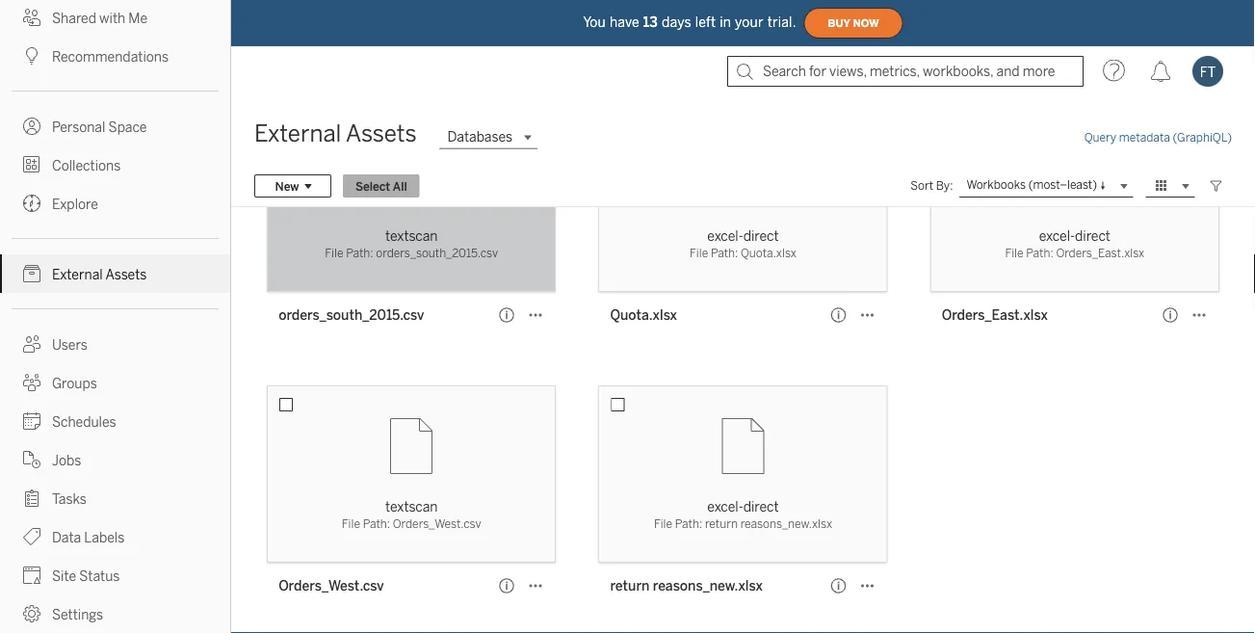Task type: locate. For each thing, give the bounding box(es) containing it.
2 textscan from the top
[[385, 499, 438, 515]]

path: inside excel-direct file path: quota.xlsx
[[711, 246, 739, 260]]

0 vertical spatial return
[[705, 517, 738, 531]]

direct inside excel-direct file path: orders_east.xlsx
[[1076, 228, 1111, 244]]

users link
[[0, 325, 230, 363]]

file inside textscan file path: orders_west.csv
[[342, 517, 360, 531]]

file for excel-direct file path: orders_east.xlsx
[[1006, 246, 1024, 260]]

orders_east.xlsx
[[1057, 246, 1145, 260], [942, 307, 1048, 323]]

1 textscan from the top
[[385, 228, 438, 244]]

external down explore
[[52, 266, 103, 282]]

0 vertical spatial external
[[254, 120, 341, 147]]

excel- inside excel-direct file path: quota.xlsx
[[708, 228, 744, 244]]

external assets up 'select' on the left top of the page
[[254, 120, 417, 147]]

external assets up users link
[[52, 266, 147, 282]]

path:
[[346, 246, 374, 260], [711, 246, 739, 260], [1027, 246, 1054, 260], [363, 517, 390, 531], [675, 517, 703, 531]]

file inside excel-direct file path: return reasons_new.xlsx
[[654, 517, 673, 531]]

labels
[[84, 530, 125, 546]]

query metadata (graphiql) link
[[1085, 131, 1233, 145]]

external assets
[[254, 120, 417, 147], [52, 266, 147, 282]]

return inside excel-direct file path: return reasons_new.xlsx
[[705, 517, 738, 531]]

sort
[[911, 179, 934, 193]]

orders_west.csv inside textscan file path: orders_west.csv
[[393, 517, 481, 531]]

site
[[52, 568, 76, 584]]

excel-
[[708, 228, 744, 244], [1040, 228, 1076, 244], [708, 499, 744, 515]]

file inside excel-direct file path: quota.xlsx
[[690, 246, 709, 260]]

quota.xlsx inside excel-direct file path: quota.xlsx
[[741, 246, 797, 260]]

textscan file path: orders_south_2015.csv
[[325, 228, 498, 260]]

textscan for textscan file path: orders_west.csv
[[385, 499, 438, 515]]

direct inside excel-direct file path: quota.xlsx
[[744, 228, 779, 244]]

1 vertical spatial orders_west.csv
[[279, 578, 384, 594]]

external up new popup button
[[254, 120, 341, 147]]

excel- for orders_east.xlsx
[[1040, 228, 1076, 244]]

have
[[610, 14, 640, 30]]

excel- for quota.xlsx
[[708, 228, 744, 244]]

metadata
[[1120, 131, 1171, 145]]

return
[[705, 517, 738, 531], [611, 578, 650, 594]]

0 horizontal spatial orders_east.xlsx
[[942, 307, 1048, 323]]

textscan file path: orders_west.csv
[[342, 499, 481, 531]]

schedules link
[[0, 402, 230, 440]]

1 vertical spatial orders_south_2015.csv
[[279, 307, 424, 323]]

direct
[[744, 228, 779, 244], [1076, 228, 1111, 244], [744, 499, 779, 515]]

new
[[275, 179, 299, 193]]

0 vertical spatial textscan
[[385, 228, 438, 244]]

1 horizontal spatial quota.xlsx
[[741, 246, 797, 260]]

path: inside excel-direct file path: orders_east.xlsx
[[1027, 246, 1054, 260]]

excel-direct file path: return reasons_new.xlsx
[[654, 499, 833, 531]]

path: for excel-direct file path: return reasons_new.xlsx
[[675, 517, 703, 531]]

textscan inside textscan file path: orders_south_2015.csv
[[385, 228, 438, 244]]

collections
[[52, 158, 121, 173]]

return reasons_new.xlsx
[[611, 578, 763, 594]]

0 vertical spatial orders_east.xlsx
[[1057, 246, 1145, 260]]

Search for views, metrics, workbooks, and more text field
[[728, 56, 1084, 87]]

orders_west.csv
[[393, 517, 481, 531], [279, 578, 384, 594]]

settings
[[52, 607, 103, 623]]

0 vertical spatial orders_west.csv
[[393, 517, 481, 531]]

0 vertical spatial assets
[[346, 120, 417, 147]]

file for excel-direct file path: quota.xlsx
[[690, 246, 709, 260]]

databases button
[[440, 126, 538, 149]]

workbooks (most–least)
[[967, 178, 1098, 192]]

status
[[79, 568, 120, 584]]

site status
[[52, 568, 120, 584]]

0 horizontal spatial assets
[[105, 266, 147, 282]]

0 vertical spatial reasons_new.xlsx
[[741, 517, 833, 531]]

0 horizontal spatial external assets
[[52, 266, 147, 282]]

1 horizontal spatial external
[[254, 120, 341, 147]]

orders_south_2015.csv down all
[[376, 246, 498, 260]]

orders_south_2015.csv down textscan file path: orders_south_2015.csv
[[279, 307, 424, 323]]

orders_south_2015.csv
[[376, 246, 498, 260], [279, 307, 424, 323]]

0 horizontal spatial orders_west.csv
[[279, 578, 384, 594]]

file inside excel-direct file path: orders_east.xlsx
[[1006, 246, 1024, 260]]

quota.xlsx
[[741, 246, 797, 260], [611, 307, 678, 323]]

days
[[662, 14, 692, 30]]

1 vertical spatial external assets
[[52, 266, 147, 282]]

textscan
[[385, 228, 438, 244], [385, 499, 438, 515]]

0 vertical spatial external assets
[[254, 120, 417, 147]]

1 vertical spatial external
[[52, 266, 103, 282]]

external
[[254, 120, 341, 147], [52, 266, 103, 282]]

left
[[696, 14, 716, 30]]

assets up users link
[[105, 266, 147, 282]]

workbooks
[[967, 178, 1026, 192]]

path: inside textscan file path: orders_west.csv
[[363, 517, 390, 531]]

0 horizontal spatial external
[[52, 266, 103, 282]]

path: for excel-direct file path: quota.xlsx
[[711, 246, 739, 260]]

textscan inside textscan file path: orders_west.csv
[[385, 499, 438, 515]]

0 vertical spatial orders_south_2015.csv
[[376, 246, 498, 260]]

1 vertical spatial textscan
[[385, 499, 438, 515]]

file
[[325, 246, 344, 260], [690, 246, 709, 260], [1006, 246, 1024, 260], [342, 517, 360, 531], [654, 517, 673, 531]]

tasks
[[52, 491, 87, 507]]

0 horizontal spatial return
[[611, 578, 650, 594]]

collections link
[[0, 146, 230, 184]]

reasons_new.xlsx
[[741, 517, 833, 531], [653, 578, 763, 594]]

0 vertical spatial quota.xlsx
[[741, 246, 797, 260]]

path: inside excel-direct file path: return reasons_new.xlsx
[[675, 517, 703, 531]]

recommendations link
[[0, 37, 230, 75]]

excel-direct file path: orders_east.xlsx
[[1006, 228, 1145, 260]]

select
[[356, 179, 390, 193]]

1 horizontal spatial return
[[705, 517, 738, 531]]

excel- inside excel-direct file path: orders_east.xlsx
[[1040, 228, 1076, 244]]

personal space
[[52, 119, 147, 135]]

path: inside textscan file path: orders_south_2015.csv
[[346, 246, 374, 260]]

1 horizontal spatial orders_east.xlsx
[[1057, 246, 1145, 260]]

data labels link
[[0, 518, 230, 556]]

1 horizontal spatial orders_west.csv
[[393, 517, 481, 531]]

groups
[[52, 375, 97, 391]]

1 vertical spatial return
[[611, 578, 650, 594]]

trial.
[[768, 14, 797, 30]]

grid view image
[[1154, 177, 1171, 195]]

assets
[[346, 120, 417, 147], [105, 266, 147, 282]]

file inside textscan file path: orders_south_2015.csv
[[325, 246, 344, 260]]

shared with me
[[52, 10, 148, 26]]

me
[[129, 10, 148, 26]]

excel- inside excel-direct file path: return reasons_new.xlsx
[[708, 499, 744, 515]]

path: for excel-direct file path: orders_east.xlsx
[[1027, 246, 1054, 260]]

explore
[[52, 196, 98, 212]]

new button
[[254, 174, 332, 198]]

excel-direct file path: quota.xlsx
[[690, 228, 797, 260]]

assets up select all button
[[346, 120, 417, 147]]

1 vertical spatial quota.xlsx
[[611, 307, 678, 323]]



Task type: vqa. For each thing, say whether or not it's contained in the screenshot.


Task type: describe. For each thing, give the bounding box(es) containing it.
groups link
[[0, 363, 230, 402]]

(graphiql)
[[1173, 131, 1233, 145]]

0 horizontal spatial quota.xlsx
[[611, 307, 678, 323]]

buy now button
[[804, 8, 904, 39]]

textscan for textscan file path: orders_south_2015.csv
[[385, 228, 438, 244]]

1 horizontal spatial assets
[[346, 120, 417, 147]]

jobs link
[[0, 440, 230, 479]]

orders_south_2015.csv inside textscan file path: orders_south_2015.csv
[[376, 246, 498, 260]]

personal
[[52, 119, 105, 135]]

sort by:
[[911, 179, 954, 193]]

query metadata (graphiql)
[[1085, 131, 1233, 145]]

direct inside excel-direct file path: return reasons_new.xlsx
[[744, 499, 779, 515]]

users
[[52, 337, 88, 353]]

data labels
[[52, 530, 125, 546]]

external assets link
[[0, 254, 230, 293]]

orders_east.xlsx inside excel-direct file path: orders_east.xlsx
[[1057, 246, 1145, 260]]

buy
[[829, 17, 851, 29]]

personal space link
[[0, 107, 230, 146]]

you
[[583, 14, 606, 30]]

select all
[[356, 179, 407, 193]]

13
[[644, 14, 658, 30]]

with
[[99, 10, 125, 26]]

file for excel-direct file path: return reasons_new.xlsx
[[654, 517, 673, 531]]

now
[[854, 17, 880, 29]]

workbooks (most–least) button
[[959, 174, 1134, 198]]

by:
[[937, 179, 954, 193]]

1 vertical spatial orders_east.xlsx
[[942, 307, 1048, 323]]

site status link
[[0, 556, 230, 595]]

jobs
[[52, 453, 81, 468]]

space
[[108, 119, 147, 135]]

your
[[735, 14, 764, 30]]

explore link
[[0, 184, 230, 223]]

databases
[[448, 129, 513, 145]]

in
[[720, 14, 732, 30]]

(most–least)
[[1029, 178, 1098, 192]]

query
[[1085, 131, 1117, 145]]

tasks link
[[0, 479, 230, 518]]

schedules
[[52, 414, 116, 430]]

1 vertical spatial reasons_new.xlsx
[[653, 578, 763, 594]]

direct for quota.xlsx
[[744, 228, 779, 244]]

select all button
[[343, 174, 420, 198]]

shared
[[52, 10, 96, 26]]

you have 13 days left in your trial.
[[583, 14, 797, 30]]

buy now
[[829, 17, 880, 29]]

1 vertical spatial assets
[[105, 266, 147, 282]]

data
[[52, 530, 81, 546]]

settings link
[[0, 595, 230, 633]]

direct for orders_east.xlsx
[[1076, 228, 1111, 244]]

shared with me link
[[0, 0, 230, 37]]

recommendations
[[52, 49, 169, 65]]

all
[[393, 179, 407, 193]]

reasons_new.xlsx inside excel-direct file path: return reasons_new.xlsx
[[741, 517, 833, 531]]

1 horizontal spatial external assets
[[254, 120, 417, 147]]



